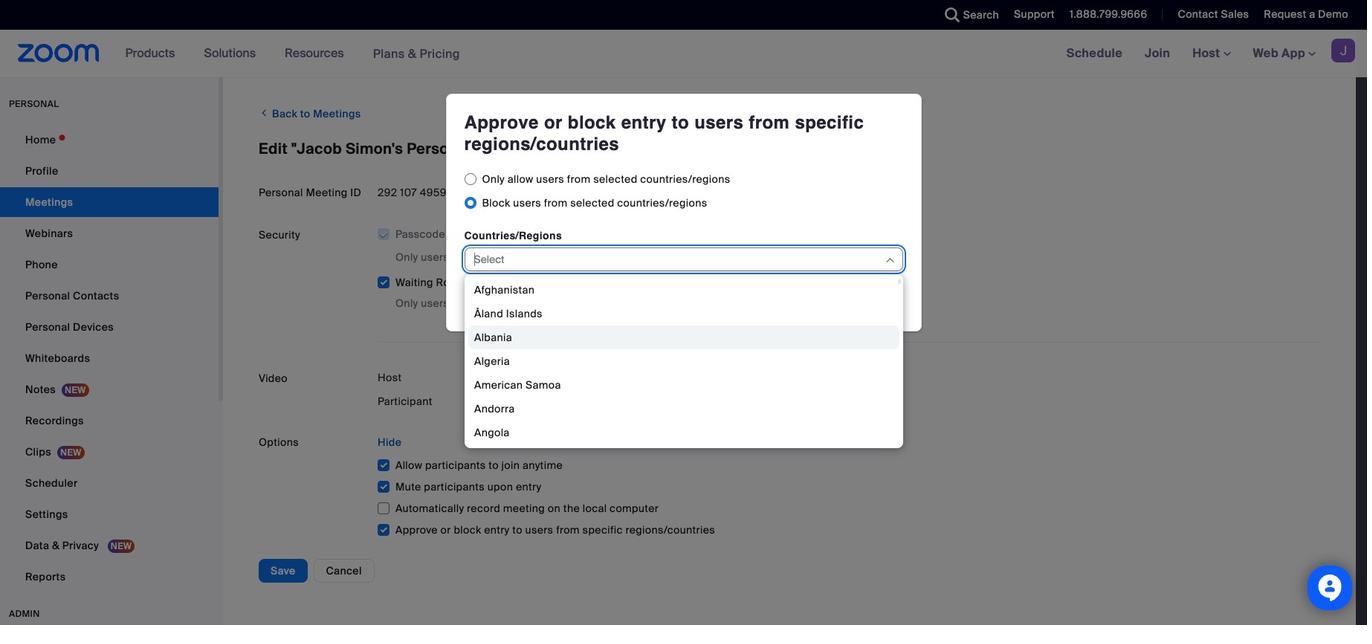 Task type: vqa. For each thing, say whether or not it's contained in the screenshot.
'Next' image
no



Task type: locate. For each thing, give the bounding box(es) containing it.
schedule
[[1067, 45, 1123, 61]]

only allow users from selected countries/regions
[[482, 173, 731, 186]]

personal down phone
[[25, 289, 70, 303]]

cancel button
[[313, 559, 375, 583]]

approve up allow
[[464, 112, 539, 133]]

on down algeria
[[497, 372, 509, 385]]

1 vertical spatial approve
[[396, 524, 438, 537]]

list box
[[468, 278, 899, 625]]

personal devices
[[25, 320, 114, 334]]

1 vertical spatial specific
[[583, 524, 623, 537]]

waiting room
[[396, 276, 466, 289]]

0 vertical spatial approve or block entry to users from specific regions/countries
[[464, 112, 864, 155]]

personal up 4959
[[407, 139, 471, 158]]

0 horizontal spatial join
[[502, 459, 520, 472]]

participants
[[425, 459, 486, 472], [424, 481, 485, 494]]

list box inside approve or block entry to users from specific regions/countries dialog
[[468, 278, 899, 625]]

0 horizontal spatial entry
[[484, 524, 510, 537]]

0 vertical spatial participants
[[425, 459, 486, 472]]

meeting left id
[[306, 186, 348, 199]]

or right link
[[572, 251, 582, 264]]

& for privacy
[[52, 539, 60, 552]]

regions/countries up allow
[[464, 134, 619, 155]]

privacy
[[62, 539, 99, 552]]

1 horizontal spatial block
[[568, 112, 616, 133]]

countries/regions
[[640, 173, 731, 186], [617, 196, 707, 210]]

join
[[1145, 45, 1170, 61]]

0 horizontal spatial regions/countries
[[464, 134, 619, 155]]

2 vertical spatial or
[[441, 524, 451, 537]]

0 vertical spatial can
[[637, 251, 656, 264]]

meeting
[[699, 251, 741, 264], [621, 297, 662, 310], [503, 502, 545, 515]]

personal for personal contacts
[[25, 289, 70, 303]]

edit
[[259, 139, 288, 158]]

0 vertical spatial entry
[[621, 112, 667, 133]]

automatically record meeting on the local computer
[[396, 502, 659, 515]]

1 horizontal spatial entry
[[516, 481, 542, 494]]

&
[[408, 46, 417, 61], [52, 539, 60, 552]]

personal up security
[[259, 186, 303, 199]]

entry down record
[[484, 524, 510, 537]]

entry
[[621, 112, 667, 133], [516, 481, 542, 494], [484, 524, 510, 537]]

link
[[551, 251, 569, 264]]

0 vertical spatial on
[[497, 372, 509, 385]]

292 107 4959
[[378, 186, 447, 199]]

option group inside approve or block entry to users from specific regions/countries dialog
[[464, 167, 903, 215]]

block down record
[[454, 524, 481, 537]]

join right the passcode
[[659, 251, 677, 264]]

1 vertical spatial &
[[52, 539, 60, 552]]

algeria
[[474, 355, 510, 368]]

support
[[1014, 7, 1055, 21]]

on left local
[[548, 502, 561, 515]]

0 vertical spatial block
[[568, 112, 616, 133]]

video
[[259, 372, 288, 385]]

or down "automatically" on the left
[[441, 524, 451, 537]]

admin
[[9, 608, 40, 620]]

0 horizontal spatial specific
[[583, 524, 623, 537]]

only up waiting
[[396, 251, 418, 264]]

only for only users admitted by the host can join the meeting
[[396, 297, 418, 310]]

block up the room" on the left top of page
[[568, 112, 616, 133]]

meeting up allow
[[475, 139, 535, 158]]

on inside "host" option group
[[497, 372, 509, 385]]

1 horizontal spatial join
[[580, 297, 599, 310]]

0 horizontal spatial meeting
[[503, 502, 545, 515]]

automatically
[[396, 502, 464, 515]]

back to meetings link
[[259, 101, 361, 126]]

0 vertical spatial &
[[408, 46, 417, 61]]

on inside participant option group
[[497, 396, 509, 409]]

back to meetings
[[269, 107, 361, 120]]

the for local
[[563, 502, 580, 515]]

1 vertical spatial only
[[396, 251, 418, 264]]

0 vertical spatial or
[[544, 112, 563, 133]]

0 vertical spatial specific
[[795, 112, 864, 133]]

join up "upon"
[[502, 459, 520, 472]]

join right host
[[580, 297, 599, 310]]

sales
[[1221, 7, 1249, 21]]

only up 'block' on the top left of the page
[[482, 173, 505, 186]]

demo
[[1318, 7, 1349, 21]]

meetings
[[313, 107, 361, 120]]

only users who have the invite link or passcode can join the meeting
[[396, 251, 741, 264]]

1 horizontal spatial approve
[[464, 112, 539, 133]]

request
[[1264, 7, 1307, 21]]

webinars
[[25, 227, 73, 240]]

clips
[[25, 445, 51, 459]]

2 horizontal spatial or
[[572, 251, 582, 264]]

support link
[[1003, 0, 1059, 30], [1014, 7, 1055, 21]]

approve inside dialog
[[464, 112, 539, 133]]

approve or block entry to users from specific regions/countries up only allow users from selected countries/regions
[[464, 112, 864, 155]]

1 vertical spatial or
[[572, 251, 582, 264]]

1 vertical spatial meeting
[[306, 186, 348, 199]]

reports
[[25, 570, 66, 584]]

approve or block entry to users from specific regions/countries
[[464, 112, 864, 155], [396, 524, 715, 537]]

whiteboards
[[25, 352, 90, 365]]

specific
[[795, 112, 864, 133], [583, 524, 623, 537]]

1 vertical spatial countries/regions
[[617, 196, 707, 210]]

1 vertical spatial meeting
[[621, 297, 662, 310]]

personal
[[9, 98, 59, 110]]

2 horizontal spatial meeting
[[699, 251, 741, 264]]

0 horizontal spatial &
[[52, 539, 60, 552]]

personal up whiteboards
[[25, 320, 70, 334]]

or up the room" on the left top of page
[[544, 112, 563, 133]]

option group containing only allow users from selected countries/regions
[[464, 167, 903, 215]]

option group
[[464, 167, 903, 215]]

1 vertical spatial participants
[[424, 481, 485, 494]]

approve down "automatically" on the left
[[396, 524, 438, 537]]

specific inside approve or block entry to users from specific regions/countries
[[795, 112, 864, 133]]

mute
[[396, 481, 421, 494]]

can right host
[[559, 297, 578, 310]]

participant
[[378, 395, 433, 408]]

contact sales link
[[1167, 0, 1253, 30], [1178, 7, 1249, 21]]

countries/regions
[[464, 230, 562, 242]]

have
[[475, 251, 499, 264]]

1 vertical spatial selected
[[570, 196, 615, 210]]

selected up 'block users from selected countries/regions'
[[594, 173, 638, 186]]

1 horizontal spatial specific
[[795, 112, 864, 133]]

1 vertical spatial approve or block entry to users from specific regions/countries
[[396, 524, 715, 537]]

from inside approve or block entry to users from specific regions/countries
[[749, 112, 790, 133]]

1 horizontal spatial can
[[637, 251, 656, 264]]

block
[[482, 196, 510, 210]]

personal menu menu
[[0, 125, 219, 593]]

angola
[[474, 426, 509, 440]]

personal for personal devices
[[25, 320, 70, 334]]

participants up the mute participants upon entry
[[425, 459, 486, 472]]

2 vertical spatial join
[[502, 459, 520, 472]]

approve or block entry to users from specific regions/countries down automatically record meeting on the local computer
[[396, 524, 715, 537]]

record
[[467, 502, 500, 515]]

security
[[259, 228, 300, 242]]

& right the plans
[[408, 46, 417, 61]]

only down waiting
[[396, 297, 418, 310]]

& right data
[[52, 539, 60, 552]]

data & privacy link
[[0, 531, 219, 561]]

banner
[[0, 30, 1367, 78]]

1.888.799.9666 button
[[1059, 0, 1151, 30], [1070, 7, 1148, 21]]

0 vertical spatial join
[[659, 251, 677, 264]]

left image
[[259, 106, 269, 120]]

1 vertical spatial on
[[497, 396, 509, 409]]

request a demo
[[1264, 7, 1349, 21]]

selected down only allow users from selected countries/regions
[[570, 196, 615, 210]]

2 vertical spatial on
[[548, 502, 561, 515]]

entry up only allow users from selected countries/regions
[[621, 112, 667, 133]]

meetings navigation
[[1056, 30, 1367, 78]]

0 vertical spatial only
[[482, 173, 505, 186]]

anytime
[[523, 459, 563, 472]]

banner containing schedule
[[0, 30, 1367, 78]]

0 vertical spatial regions/countries
[[464, 134, 619, 155]]

& inside personal menu menu
[[52, 539, 60, 552]]

2 vertical spatial entry
[[484, 524, 510, 537]]

entry up automatically record meeting on the local computer
[[516, 481, 542, 494]]

personal
[[407, 139, 471, 158], [259, 186, 303, 199], [25, 289, 70, 303], [25, 320, 70, 334]]

0 vertical spatial meeting
[[699, 251, 741, 264]]

participants for mute
[[424, 481, 485, 494]]

1 vertical spatial join
[[580, 297, 599, 310]]

data & privacy
[[25, 539, 102, 552]]

åland
[[474, 307, 503, 321]]

0 horizontal spatial meeting
[[306, 186, 348, 199]]

save
[[271, 565, 296, 578]]

only inside option group
[[482, 173, 505, 186]]

0 horizontal spatial can
[[559, 297, 578, 310]]

2 vertical spatial only
[[396, 297, 418, 310]]

on
[[497, 372, 509, 385], [497, 396, 509, 409], [548, 502, 561, 515]]

the
[[502, 251, 519, 264], [680, 251, 696, 264], [515, 297, 531, 310], [601, 297, 618, 310], [563, 502, 580, 515]]

approve or block entry to users from specific regions/countries inside dialog
[[464, 112, 864, 155]]

2 horizontal spatial join
[[659, 251, 677, 264]]

1 vertical spatial entry
[[516, 481, 542, 494]]

contact sales link up join
[[1167, 0, 1253, 30]]

selected
[[594, 173, 638, 186], [570, 196, 615, 210]]

1 horizontal spatial or
[[544, 112, 563, 133]]

107
[[400, 186, 417, 199]]

albania
[[474, 331, 512, 344]]

approve
[[464, 112, 539, 133], [396, 524, 438, 537]]

request a demo link
[[1253, 0, 1367, 30], [1264, 7, 1349, 21]]

4959
[[420, 186, 447, 199]]

on down 'american'
[[497, 396, 509, 409]]

1 horizontal spatial &
[[408, 46, 417, 61]]

mute participants upon entry
[[396, 481, 542, 494]]

1 horizontal spatial regions/countries
[[626, 524, 715, 537]]

participants up "automatically" on the left
[[424, 481, 485, 494]]

0 vertical spatial approve
[[464, 112, 539, 133]]

list box containing afghanistan
[[468, 278, 899, 625]]

edit "jacob simon's personal meeting room"
[[259, 139, 587, 158]]

on for host
[[497, 372, 509, 385]]

regions/countries down computer
[[626, 524, 715, 537]]

security group
[[378, 223, 1321, 312]]

can right the passcode
[[637, 251, 656, 264]]

1 vertical spatial block
[[454, 524, 481, 537]]

& inside product information navigation
[[408, 46, 417, 61]]

2 horizontal spatial entry
[[621, 112, 667, 133]]

only users admitted by the host can join the meeting
[[396, 297, 662, 310]]

personal contacts link
[[0, 281, 219, 311]]

from
[[749, 112, 790, 133], [567, 173, 591, 186], [544, 196, 568, 210], [556, 524, 580, 537]]

0 vertical spatial meeting
[[475, 139, 535, 158]]



Task type: describe. For each thing, give the bounding box(es) containing it.
schedule link
[[1056, 30, 1134, 77]]

personal devices link
[[0, 312, 219, 342]]

notes
[[25, 383, 56, 396]]

notes link
[[0, 375, 219, 404]]

or inside security group
[[572, 251, 582, 264]]

pricing
[[420, 46, 460, 61]]

contacts
[[73, 289, 119, 303]]

id
[[350, 186, 362, 199]]

off
[[550, 372, 563, 385]]

approve or block entry to users from specific regions/countries dialog
[[446, 94, 922, 625]]

samoa
[[525, 379, 561, 392]]

passcode
[[585, 251, 635, 264]]

0 vertical spatial countries/regions
[[640, 173, 731, 186]]

phone link
[[0, 250, 219, 280]]

invite
[[521, 251, 549, 264]]

andorra
[[474, 402, 515, 416]]

room"
[[539, 139, 587, 158]]

room
[[436, 276, 466, 289]]

a
[[1309, 7, 1316, 21]]

american samoa
[[474, 379, 561, 392]]

host
[[378, 371, 402, 384]]

& for pricing
[[408, 46, 417, 61]]

1 vertical spatial can
[[559, 297, 578, 310]]

home link
[[0, 125, 219, 155]]

admitted
[[452, 297, 497, 310]]

devices
[[73, 320, 114, 334]]

home
[[25, 133, 56, 146]]

1 horizontal spatial meeting
[[621, 297, 662, 310]]

clips link
[[0, 437, 219, 467]]

personal for personal meeting id
[[259, 186, 303, 199]]

waiting
[[396, 276, 433, 289]]

entry inside approve or block entry to users from specific regions/countries dialog
[[621, 112, 667, 133]]

on for participant
[[497, 396, 509, 409]]

292
[[378, 186, 397, 199]]

or inside dialog
[[544, 112, 563, 133]]

the for host
[[515, 297, 531, 310]]

recordings
[[25, 414, 84, 428]]

users inside approve or block entry to users from specific regions/countries
[[695, 112, 744, 133]]

the for invite
[[502, 251, 519, 264]]

åland islands
[[474, 307, 542, 321]]

1 vertical spatial regions/countries
[[626, 524, 715, 537]]

1 horizontal spatial meeting
[[475, 139, 535, 158]]

phone
[[25, 258, 58, 271]]

0 vertical spatial selected
[[594, 173, 638, 186]]

only for only users who have the invite link or passcode can join the meeting
[[396, 251, 418, 264]]

by
[[500, 297, 512, 310]]

computer
[[610, 502, 659, 515]]

reports link
[[0, 562, 219, 592]]

"jacob
[[291, 139, 342, 158]]

profile
[[25, 164, 58, 178]]

cancel
[[326, 565, 362, 578]]

webinars link
[[0, 219, 219, 248]]

block inside approve or block entry to users from specific regions/countries
[[568, 112, 616, 133]]

back
[[272, 107, 298, 120]]

whiteboards link
[[0, 344, 219, 373]]

hide button
[[378, 431, 402, 454]]

0 horizontal spatial or
[[441, 524, 451, 537]]

american
[[474, 379, 523, 392]]

save button
[[259, 559, 307, 583]]

contact sales link up meetings navigation
[[1178, 7, 1249, 21]]

Countries/Regions,Select text field
[[474, 248, 880, 271]]

plans & pricing
[[373, 46, 460, 61]]

1.888.799.9666
[[1070, 7, 1148, 21]]

allow
[[396, 459, 422, 472]]

block users from selected countries/regions
[[482, 196, 707, 210]]

hide options image
[[884, 254, 896, 266]]

host
[[534, 297, 556, 310]]

settings
[[25, 508, 68, 521]]

0 horizontal spatial block
[[454, 524, 481, 537]]

2 vertical spatial meeting
[[503, 502, 545, 515]]

participants for allow
[[425, 459, 486, 472]]

data
[[25, 539, 49, 552]]

scheduler
[[25, 477, 78, 490]]

to inside dialog
[[672, 112, 689, 133]]

hide
[[378, 436, 402, 449]]

personal meeting id
[[259, 186, 362, 199]]

contact
[[1178, 7, 1218, 21]]

regions/countries inside approve or block entry to users from specific regions/countries
[[464, 134, 619, 155]]

zoom logo image
[[18, 44, 99, 62]]

only for only allow users from selected countries/regions
[[482, 173, 505, 186]]

simon's
[[346, 139, 403, 158]]

0 horizontal spatial approve
[[396, 524, 438, 537]]

join link
[[1134, 30, 1182, 77]]

upon
[[488, 481, 513, 494]]

allow
[[508, 173, 534, 186]]

product information navigation
[[114, 30, 471, 78]]

who
[[452, 251, 473, 264]]

profile link
[[0, 156, 219, 186]]

personal contacts
[[25, 289, 119, 303]]

scheduler link
[[0, 468, 219, 498]]

options
[[259, 436, 299, 449]]

participant option group
[[479, 391, 563, 414]]

plans
[[373, 46, 405, 61]]

passcode
[[396, 228, 445, 241]]

recordings link
[[0, 406, 219, 436]]

local
[[583, 502, 607, 515]]

host option group
[[479, 367, 563, 391]]

afghanistan
[[474, 283, 534, 297]]



